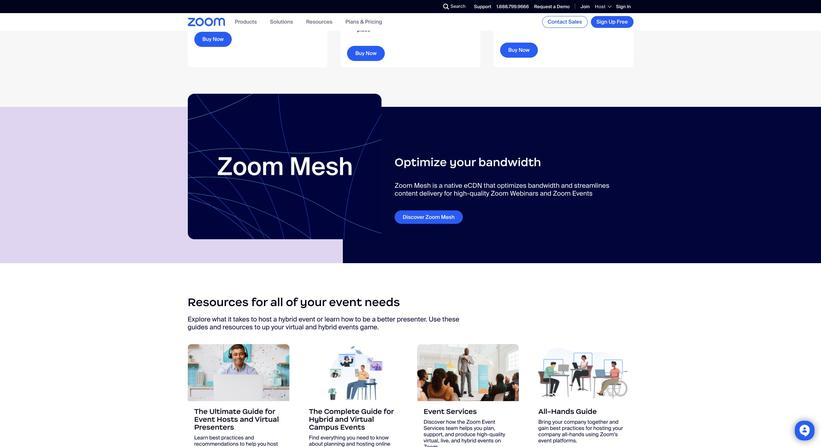 Task type: vqa. For each thing, say whether or not it's contained in the screenshot.
Discover Zoom Mesh
yes



Task type: locate. For each thing, give the bounding box(es) containing it.
sign for sign up free
[[597, 18, 608, 25]]

your down hands
[[553, 419, 563, 426]]

guide inside the all-hands guide bring your company together and gain best practices for hosting your company all-hands using zoom's event platforms.
[[576, 408, 597, 416]]

that
[[568, 0, 577, 4], [484, 182, 496, 190]]

1 vertical spatial host
[[268, 441, 278, 447]]

learn
[[194, 435, 208, 442]]

0 vertical spatial hosting
[[594, 425, 612, 432]]

0 horizontal spatial the
[[194, 408, 208, 416]]

to inside the ultimate guide for event hosts and virtual presenters learn best practices and recommendations to help you host and manage a successful virtu
[[240, 441, 245, 447]]

1 vertical spatial how
[[446, 419, 456, 426]]

high- right the is at top
[[454, 189, 470, 198]]

and left the audience
[[237, 12, 246, 19]]

virtual up help
[[255, 415, 279, 424]]

0 vertical spatial events
[[573, 189, 593, 198]]

contact
[[548, 18, 568, 25]]

1 horizontal spatial practices
[[562, 425, 585, 432]]

support link
[[474, 4, 492, 9]]

bandwidth up optimizes on the right top of the page
[[479, 155, 542, 170]]

host right help
[[268, 441, 278, 447]]

0 vertical spatial discover
[[403, 214, 425, 221]]

1 vertical spatial events
[[341, 423, 365, 432]]

hybrid
[[309, 415, 334, 424]]

zoom mesh is a native ecdn that optimizes bandwidth and streamlines content delivery for high-quality zoom webinars and zoom events
[[395, 182, 610, 198]]

mesh inside zoom mesh is a native ecdn that optimizes bandwidth and streamlines content delivery for high-quality zoom webinars and zoom events
[[414, 182, 431, 190]]

sign inside 'link'
[[597, 18, 608, 25]]

2 horizontal spatial buy now link
[[501, 43, 538, 58]]

hybrid inside event services discover how the zoom event services team helps you plan, support, and produce high-quality virtual, live, and hybrid events on zoom.
[[462, 438, 477, 445]]

0 vertical spatial how
[[342, 315, 354, 324]]

0 horizontal spatial high-
[[454, 189, 470, 198]]

2 the from the left
[[309, 408, 323, 416]]

events
[[573, 189, 593, 198], [341, 423, 365, 432]]

1 horizontal spatial how
[[446, 419, 456, 426]]

sponsors
[[556, 13, 579, 20]]

1 horizontal spatial events
[[573, 189, 593, 198]]

buy now link down high-
[[501, 43, 538, 58]]

zoom down delivery
[[426, 214, 440, 221]]

0 vertical spatial high-
[[454, 189, 470, 198]]

content down host
[[591, 13, 609, 20]]

to right takes
[[251, 315, 257, 324]]

better
[[378, 315, 396, 324]]

that left the join link
[[568, 0, 577, 4]]

best right gain on the bottom right
[[550, 425, 561, 432]]

events inside the complete guide for hybrid and virtual campus events find everything you need to know about planning and hosting online and hybrid campus events.
[[341, 423, 365, 432]]

learn
[[325, 315, 340, 324]]

content inside zoom mesh is a native ecdn that optimizes bandwidth and streamlines content delivery for high-quality zoom webinars and zoom events
[[395, 189, 418, 198]]

zoom left webinars
[[491, 189, 509, 198]]

1 horizontal spatial content
[[591, 13, 609, 20]]

to left help
[[240, 441, 245, 447]]

pricing
[[365, 19, 382, 25]]

event up support,
[[424, 408, 445, 416]]

buy now link for high-end production and branding capabilities
[[501, 43, 538, 58]]

successful
[[230, 447, 256, 447]]

2 guide from the left
[[361, 408, 382, 416]]

zoom's
[[600, 431, 618, 438]]

1 vertical spatial virtual
[[286, 323, 304, 332]]

a right the is at top
[[439, 182, 443, 190]]

and up zoom's
[[610, 419, 619, 426]]

1 horizontal spatial virtual
[[350, 415, 374, 424]]

plans & pricing link
[[346, 19, 382, 25]]

and down hosts
[[418, 20, 427, 27]]

0 horizontal spatial practices
[[221, 435, 244, 442]]

virtual left sign in link
[[600, 0, 614, 4]]

content left delivery
[[395, 189, 418, 198]]

host
[[259, 315, 272, 324], [268, 441, 278, 447]]

event up 'on'
[[482, 419, 496, 426]]

products button
[[235, 19, 257, 25]]

optimize your bandwidth
[[395, 155, 542, 170]]

buy now link down place
[[347, 46, 385, 61]]

practices
[[562, 425, 585, 432], [221, 435, 244, 442]]

native
[[445, 182, 463, 190]]

1 vertical spatial mesh
[[441, 214, 455, 221]]

quality right produce
[[490, 431, 506, 438]]

request
[[535, 4, 553, 9]]

virtual inside explore what it takes to host a hybrid event or learn how to be a better presenter. use these guides and resources to up your virtual and hybrid events game.
[[286, 323, 304, 332]]

platforms.
[[553, 438, 578, 445]]

0 vertical spatial resources
[[306, 19, 333, 25]]

to inside the complete guide for hybrid and virtual campus events find everything you need to know about planning and hosting online and hybrid campus events.
[[370, 435, 375, 442]]

a left 'demo'
[[554, 4, 556, 9]]

engagement
[[271, 12, 302, 19]]

best inside the ultimate guide for event hosts and virtual presenters learn best practices and recommendations to help you host and manage a successful virtu
[[209, 435, 220, 442]]

1 vertical spatial high-
[[477, 431, 490, 438]]

sign in link
[[617, 4, 631, 9]]

0 horizontal spatial now
[[213, 36, 224, 43]]

event inside explore what it takes to host a hybrid event or learn how to be a better presenter. use these guides and resources to up your virtual and hybrid events game.
[[299, 315, 316, 324]]

1 horizontal spatial guide
[[361, 408, 382, 416]]

need
[[357, 435, 369, 442]]

and
[[615, 0, 625, 4], [408, 1, 417, 8], [237, 12, 246, 19], [580, 13, 589, 20], [418, 20, 427, 27], [562, 23, 571, 30], [562, 182, 573, 190], [540, 189, 552, 198], [210, 323, 221, 332], [306, 323, 317, 332], [240, 415, 254, 424], [335, 415, 349, 424], [610, 419, 619, 426], [445, 431, 454, 438], [245, 435, 254, 442], [452, 438, 461, 445], [346, 441, 356, 447], [194, 447, 204, 447], [309, 447, 318, 447]]

resources for resources dropdown button
[[306, 19, 333, 25]]

event inside the ultimate guide for event hosts and virtual presenters learn best practices and recommendations to help you host and manage a successful virtu
[[194, 415, 215, 424]]

join
[[581, 4, 590, 9]]

buy now
[[203, 36, 224, 43], [509, 47, 530, 53], [356, 50, 377, 57]]

1 vertical spatial content
[[395, 189, 418, 198]]

1 horizontal spatial resources
[[306, 19, 333, 25]]

0 horizontal spatial hosting
[[357, 441, 375, 447]]

pages
[[433, 1, 448, 8]]

a right the up
[[274, 315, 277, 324]]

and left need
[[346, 441, 356, 447]]

host button
[[596, 4, 611, 9]]

discover up support,
[[424, 419, 445, 426]]

1 horizontal spatial that
[[568, 0, 577, 4]]

hosting right hands
[[594, 425, 612, 432]]

past
[[428, 20, 439, 27]]

all-
[[539, 408, 552, 416]]

hybrid
[[535, 0, 549, 4], [279, 315, 297, 324], [319, 323, 337, 332], [462, 438, 477, 445], [320, 447, 334, 447]]

for inside the complete guide for hybrid and virtual campus events find everything you need to know about planning and hosting online and hybrid campus events.
[[384, 408, 394, 416]]

events.
[[356, 447, 374, 447]]

online
[[376, 441, 391, 447]]

for inside the all-hands guide bring your company together and gain best practices for hosting your company all-hands using zoom's event platforms.
[[586, 425, 593, 432]]

1 horizontal spatial the
[[309, 408, 323, 416]]

0 horizontal spatial virtual
[[255, 415, 279, 424]]

1 horizontal spatial best
[[550, 425, 561, 432]]

mesh left the is at top
[[414, 182, 431, 190]]

1 horizontal spatial sign
[[617, 4, 626, 9]]

1 horizontal spatial quality
[[490, 431, 506, 438]]

buy for high-end production and branding capabilities
[[509, 47, 518, 53]]

your right the up
[[271, 323, 284, 332]]

for inside the ultimate guide for event hosts and virtual presenters learn best practices and recommendations to help you host and manage a successful virtu
[[265, 408, 275, 416]]

0 vertical spatial services
[[447, 408, 477, 416]]

1 horizontal spatial virtual
[[600, 0, 614, 4]]

3 guide from the left
[[576, 408, 597, 416]]

guide inside the complete guide for hybrid and virtual campus events find everything you need to know about planning and hosting online and hybrid campus events.
[[361, 408, 382, 416]]

0 vertical spatial host
[[259, 315, 272, 324]]

1 vertical spatial resources
[[188, 295, 249, 310]]

0 horizontal spatial buy now link
[[194, 32, 232, 47]]

hands
[[570, 431, 585, 438]]

guide for virtual
[[361, 408, 382, 416]]

1 vertical spatial sign
[[597, 18, 608, 25]]

1 horizontal spatial hosting
[[594, 425, 612, 432]]

place
[[357, 26, 371, 33]]

that right ecdn
[[484, 182, 496, 190]]

practices up platforms.
[[562, 425, 585, 432]]

1 horizontal spatial buy
[[356, 50, 365, 57]]

hybrid inside the complete guide for hybrid and virtual campus events find everything you need to know about planning and hosting online and hybrid campus events.
[[320, 447, 334, 447]]

0 horizontal spatial how
[[342, 315, 354, 324]]

&
[[360, 19, 364, 25]]

1 horizontal spatial buy now
[[356, 50, 377, 57]]

0 vertical spatial virtual
[[600, 0, 614, 4]]

0 horizontal spatial best
[[209, 435, 220, 442]]

buy down place
[[356, 50, 365, 57]]

1 horizontal spatial services
[[447, 408, 477, 416]]

1 vertical spatial services
[[424, 425, 445, 432]]

gain
[[539, 425, 549, 432]]

now down zoom logo on the top left of the page
[[213, 36, 224, 43]]

the inside the ultimate guide for event hosts and virtual presenters learn best practices and recommendations to help you host and manage a successful virtu
[[194, 408, 208, 416]]

buy down high-
[[509, 47, 518, 53]]

1 horizontal spatial buy now link
[[347, 46, 385, 61]]

quality
[[470, 189, 490, 198], [490, 431, 506, 438]]

you inside the complete guide for hybrid and virtual campus events find everything you need to know about planning and hosting online and hybrid campus events.
[[347, 435, 356, 442]]

1 vertical spatial hosting
[[357, 441, 375, 447]]

discover down delivery
[[403, 214, 425, 221]]

buy now down place
[[356, 50, 377, 57]]

the
[[458, 419, 465, 426]]

join link
[[581, 4, 590, 9]]

webinars
[[511, 189, 539, 198]]

1 vertical spatial quality
[[490, 431, 506, 438]]

the up campus
[[309, 408, 323, 416]]

best up the manage
[[209, 435, 220, 442]]

event up learn
[[194, 415, 215, 424]]

company up hands
[[564, 419, 587, 426]]

event down gain on the bottom right
[[539, 438, 552, 445]]

sign left up at top right
[[597, 18, 608, 25]]

your down the 'with'
[[380, 20, 391, 27]]

virtual up need
[[350, 415, 374, 424]]

1 guide from the left
[[243, 408, 264, 416]]

1 horizontal spatial mesh
[[441, 214, 455, 221]]

and left it
[[210, 323, 221, 332]]

resources button
[[306, 19, 333, 25]]

for
[[549, 13, 555, 20], [444, 189, 453, 198], [252, 295, 268, 310], [265, 408, 275, 416], [384, 408, 394, 416], [586, 425, 593, 432]]

bandwidth right optimizes on the right top of the page
[[528, 182, 560, 190]]

0 horizontal spatial virtual
[[286, 323, 304, 332]]

buy down zoom logo on the top left of the page
[[203, 36, 212, 43]]

0 horizontal spatial quality
[[470, 189, 490, 198]]

guide
[[243, 408, 264, 416], [361, 408, 382, 416], [576, 408, 597, 416]]

hosting inside the all-hands guide bring your company together and gain best practices for hosting your company all-hands using zoom's event platforms.
[[594, 425, 612, 432]]

0 horizontal spatial company
[[539, 431, 561, 438]]

discover inside event services discover how the zoom event services team helps you plan, support, and produce high-quality virtual, live, and hybrid events on zoom.
[[424, 419, 445, 426]]

guide right hosts
[[243, 408, 264, 416]]

2 virtual from the left
[[350, 415, 374, 424]]

the up presenters
[[194, 408, 208, 416]]

0 vertical spatial that
[[568, 0, 577, 4]]

0 horizontal spatial guide
[[243, 408, 264, 416]]

None search field
[[419, 1, 445, 12]]

zoom right the
[[467, 419, 481, 426]]

1 vertical spatial best
[[209, 435, 220, 442]]

0 horizontal spatial you
[[258, 441, 266, 447]]

0 vertical spatial content
[[591, 13, 609, 20]]

0 horizontal spatial mesh
[[414, 182, 431, 190]]

virtual
[[600, 0, 614, 4], [286, 323, 304, 332]]

1 horizontal spatial high-
[[477, 431, 490, 438]]

bandwidth
[[479, 155, 542, 170], [528, 182, 560, 190]]

production
[[535, 23, 561, 30]]

to right need
[[370, 435, 375, 442]]

2 horizontal spatial guide
[[576, 408, 597, 416]]

host inside explore what it takes to host a hybrid event or learn how to be a better presenter. use these guides and resources to up your virtual and hybrid events game.
[[259, 315, 272, 324]]

hosting inside the complete guide for hybrid and virtual campus events find everything you need to know about planning and hosting online and hybrid campus events.
[[357, 441, 375, 447]]

0 horizontal spatial that
[[484, 182, 496, 190]]

now down end
[[519, 47, 530, 53]]

1 vertical spatial discover
[[424, 419, 445, 426]]

a inside the ultimate guide for event hosts and virtual presenters learn best practices and recommendations to help you host and manage a successful virtu
[[226, 447, 229, 447]]

1 the from the left
[[194, 408, 208, 416]]

1 virtual from the left
[[255, 415, 279, 424]]

sign left in
[[617, 4, 626, 9]]

in
[[457, 20, 461, 27]]

mesh
[[414, 182, 431, 190], [441, 214, 455, 221]]

organize
[[357, 20, 379, 27]]

virtual inside the ultimate guide for event hosts and virtual presenters learn best practices and recommendations to help you host and manage a successful virtu
[[255, 415, 279, 424]]

now for branded registration and event pages collaborate with multiple hosts per event organize your upcoming and past events in one place
[[366, 50, 377, 57]]

and down learn
[[194, 447, 204, 447]]

buy now down zoom logo on the top left of the page
[[203, 36, 224, 43]]

1 vertical spatial that
[[484, 182, 496, 190]]

dedicated
[[510, 13, 536, 20]]

and left or
[[306, 323, 317, 332]]

services up virtual,
[[424, 425, 445, 432]]

2 horizontal spatial buy now
[[509, 47, 530, 53]]

0 vertical spatial mesh
[[414, 182, 431, 190]]

services up the
[[447, 408, 477, 416]]

how inside event services discover how the zoom event services team helps you plan, support, and produce high-quality virtual, live, and hybrid events on zoom.
[[446, 419, 456, 426]]

and right hosts
[[240, 415, 254, 424]]

0 vertical spatial sign
[[617, 4, 626, 9]]

and right live,
[[452, 438, 461, 445]]

campus
[[309, 423, 339, 432]]

guide up need
[[361, 408, 382, 416]]

hosting left online
[[357, 441, 375, 447]]

buy now down high-
[[509, 47, 530, 53]]

you up campus
[[347, 435, 356, 442]]

company down bring
[[539, 431, 561, 438]]

zoom mesh image
[[188, 94, 382, 239]]

1 horizontal spatial event
[[424, 408, 445, 416]]

the inside the complete guide for hybrid and virtual campus events find everything you need to know about planning and hosting online and hybrid campus events.
[[309, 408, 323, 416]]

now
[[213, 36, 224, 43], [519, 47, 530, 53], [366, 50, 377, 57]]

high- left 'on'
[[477, 431, 490, 438]]

host down all
[[259, 315, 272, 324]]

game.
[[360, 323, 379, 332]]

0 vertical spatial bandwidth
[[479, 155, 542, 170]]

0 horizontal spatial sign
[[597, 18, 608, 25]]

with
[[387, 10, 396, 17]]

complete
[[324, 408, 360, 416]]

event left or
[[299, 315, 316, 324]]

virtual down resources for all of your event needs on the bottom of page
[[286, 323, 304, 332]]

0 vertical spatial practices
[[562, 425, 585, 432]]

how inside explore what it takes to host a hybrid event or learn how to be a better presenter. use these guides and resources to up your virtual and hybrid events game.
[[342, 315, 354, 324]]

that inside zoom mesh is a native ecdn that optimizes bandwidth and streamlines content delivery for high-quality zoom webinars and zoom events
[[484, 182, 496, 190]]

1 vertical spatial practices
[[221, 435, 244, 442]]

0 horizontal spatial buy now
[[203, 36, 224, 43]]

1 horizontal spatial company
[[564, 419, 587, 426]]

best inside the all-hands guide bring your company together and gain best practices for hosting your company all-hands using zoom's event platforms.
[[550, 425, 561, 432]]

the
[[194, 408, 208, 416], [309, 408, 323, 416]]

2 horizontal spatial buy
[[509, 47, 518, 53]]

how left the
[[446, 419, 456, 426]]

you left plan, at the right
[[474, 425, 483, 432]]

team
[[446, 425, 459, 432]]

using
[[586, 431, 599, 438]]

quality right native
[[470, 189, 490, 198]]

how right learn
[[342, 315, 354, 324]]

0 horizontal spatial events
[[341, 423, 365, 432]]

0 horizontal spatial event
[[194, 415, 215, 424]]

solutions button
[[270, 19, 293, 25]]

guide up "together"
[[576, 408, 597, 416]]

your up native
[[450, 155, 476, 170]]

0 horizontal spatial content
[[395, 189, 418, 198]]

0 horizontal spatial resources
[[188, 295, 249, 310]]

buy now link down zoom logo on the top left of the page
[[194, 32, 232, 47]]

guide inside the ultimate guide for event hosts and virtual presenters learn best practices and recommendations to help you host and manage a successful virtu
[[243, 408, 264, 416]]

event
[[418, 1, 432, 8], [442, 10, 456, 17], [329, 295, 362, 310], [299, 315, 316, 324], [539, 438, 552, 445]]

1 horizontal spatial now
[[366, 50, 377, 57]]

you
[[474, 425, 483, 432], [347, 435, 356, 442], [258, 441, 266, 447]]

hands
[[552, 408, 575, 416]]

event services image
[[417, 344, 519, 402]]

0 horizontal spatial buy
[[203, 36, 212, 43]]

takes
[[233, 315, 250, 324]]

a right the manage
[[226, 447, 229, 447]]

guide for and
[[243, 408, 264, 416]]

you right help
[[258, 441, 266, 447]]

events inside explore what it takes to host a hybrid event or learn how to be a better presenter. use these guides and resources to up your virtual and hybrid events game.
[[339, 323, 359, 332]]

mesh down delivery
[[441, 214, 455, 221]]

1 horizontal spatial you
[[347, 435, 356, 442]]

2 horizontal spatial you
[[474, 425, 483, 432]]

needs
[[365, 295, 400, 310]]

1 vertical spatial bandwidth
[[528, 182, 560, 190]]

zoom
[[395, 182, 413, 190], [491, 189, 509, 198], [553, 189, 571, 198], [426, 214, 440, 221], [467, 419, 481, 426]]

sign in
[[617, 4, 631, 9]]

2 horizontal spatial now
[[519, 47, 530, 53]]

now down place
[[366, 50, 377, 57]]

events inside event services discover how the zoom event services team helps you plan, support, and produce high-quality virtual, live, and hybrid events on zoom.
[[478, 438, 494, 445]]

0 vertical spatial quality
[[470, 189, 490, 198]]

everything
[[321, 435, 346, 442]]

discover
[[403, 214, 425, 221], [424, 419, 445, 426]]

0 vertical spatial best
[[550, 425, 561, 432]]



Task type: describe. For each thing, give the bounding box(es) containing it.
events inside branded registration and event pages collaborate with multiple hosts per event organize your upcoming and past events in one place
[[440, 20, 456, 27]]

recommendations
[[194, 441, 239, 447]]

2 horizontal spatial event
[[482, 419, 496, 426]]

the complete guide for hybrid and virtual campus events find everything you need to know about planning and hosting online and hybrid campus events.
[[309, 408, 394, 447]]

optimizes
[[497, 182, 527, 190]]

one
[[463, 20, 472, 27]]

these
[[443, 315, 460, 324]]

performance
[[204, 12, 236, 19]]

events inside zoom mesh is a native ecdn that optimizes bandwidth and streamlines content delivery for high-quality zoom webinars and zoom events
[[573, 189, 593, 198]]

know
[[376, 435, 389, 442]]

buy now for branded registration and event pages collaborate with multiple hosts per event organize your upcoming and past events in one place
[[356, 50, 377, 57]]

and right support,
[[445, 431, 454, 438]]

search image
[[443, 4, 449, 10]]

events inside engaging hybrid events that connect virtual and in-person attendees dedicated area for sponsors and content high-end production and branding capabilities
[[551, 0, 567, 4]]

virtual inside engaging hybrid events that connect virtual and in-person attendees dedicated area for sponsors and content high-end production and branding capabilities
[[600, 0, 614, 4]]

high- inside zoom mesh is a native ecdn that optimizes bandwidth and streamlines content delivery for high-quality zoom webinars and zoom events
[[454, 189, 470, 198]]

that inside engaging hybrid events that connect virtual and in-person attendees dedicated area for sponsors and content high-end production and branding capabilities
[[568, 0, 577, 4]]

or
[[317, 315, 323, 324]]

hybrid inside engaging hybrid events that connect virtual and in-person attendees dedicated area for sponsors and content high-end production and branding capabilities
[[535, 0, 549, 4]]

quality inside zoom mesh is a native ecdn that optimizes bandwidth and streamlines content delivery for high-quality zoom webinars and zoom events
[[470, 189, 490, 198]]

and right webinars
[[540, 189, 552, 198]]

1 vertical spatial company
[[539, 431, 561, 438]]

contact sales link
[[543, 16, 588, 28]]

products
[[235, 19, 257, 25]]

and up branding
[[580, 13, 589, 20]]

plans
[[346, 19, 359, 25]]

your inside branded registration and event pages collaborate with multiple hosts per event organize your upcoming and past events in one place
[[380, 20, 391, 27]]

branded registration and event pages collaborate with multiple hosts per event organize your upcoming and past events in one place
[[357, 1, 472, 33]]

help
[[246, 441, 257, 447]]

manage
[[205, 447, 225, 447]]

connect
[[579, 0, 598, 4]]

use
[[429, 315, 441, 324]]

cartoon of 3 people working as desk image
[[532, 344, 634, 402]]

demo
[[557, 4, 570, 9]]

sign up free
[[597, 18, 628, 25]]

live,
[[441, 438, 450, 445]]

attendees
[[535, 4, 559, 11]]

your up or
[[300, 295, 327, 310]]

free
[[617, 18, 628, 25]]

event down search image
[[442, 10, 456, 17]]

explore
[[188, 315, 211, 324]]

the ultimate guide for event hosts and virtual presenters learn best practices and recommendations to help you host and manage a successful virtu
[[194, 408, 279, 447]]

performance and audience engagement reports
[[204, 12, 320, 19]]

a right be
[[372, 315, 376, 324]]

practices inside the all-hands guide bring your company together and gain best practices for hosting your company all-hands using zoom's event platforms.
[[562, 425, 585, 432]]

be
[[363, 315, 371, 324]]

and inside the all-hands guide bring your company together and gain best practices for hosting your company all-hands using zoom's event platforms.
[[610, 419, 619, 426]]

event up hosts
[[418, 1, 432, 8]]

all
[[271, 295, 283, 310]]

solutions
[[270, 19, 293, 25]]

it
[[228, 315, 232, 324]]

you inside the ultimate guide for event hosts and virtual presenters learn best practices and recommendations to help you host and manage a successful virtu
[[258, 441, 266, 447]]

guide for together
[[576, 408, 597, 416]]

branding
[[572, 23, 594, 30]]

support,
[[424, 431, 444, 438]]

resources for all of your event needs
[[188, 295, 400, 310]]

ecdn
[[464, 182, 483, 190]]

and left streamlines
[[562, 182, 573, 190]]

sales
[[569, 18, 583, 25]]

resources
[[223, 323, 253, 332]]

a inside zoom mesh is a native ecdn that optimizes bandwidth and streamlines content delivery for high-quality zoom webinars and zoom events
[[439, 182, 443, 190]]

bandwidth inside zoom mesh is a native ecdn that optimizes bandwidth and streamlines content delivery for high-quality zoom webinars and zoom events
[[528, 182, 560, 190]]

zoom.
[[424, 444, 440, 447]]

is
[[433, 182, 438, 190]]

and down the find
[[309, 447, 318, 447]]

the for hybrid
[[309, 408, 323, 416]]

person
[[517, 4, 534, 11]]

and down sponsors
[[562, 23, 571, 30]]

bring
[[539, 419, 552, 426]]

presenters
[[194, 423, 234, 432]]

support
[[474, 4, 492, 9]]

guides
[[188, 323, 208, 332]]

to left be
[[355, 315, 361, 324]]

0 horizontal spatial services
[[424, 425, 445, 432]]

and left in
[[615, 0, 625, 4]]

buy now for engaging hybrid events that connect virtual and in-person attendees dedicated area for sponsors and content high-end production and branding capabilities
[[509, 47, 530, 53]]

zoom left delivery
[[395, 182, 413, 190]]

up
[[262, 323, 270, 332]]

upcoming
[[392, 20, 416, 27]]

buy now link for organize your upcoming and past events in one place
[[347, 46, 385, 61]]

resources for resources for all of your event needs
[[188, 295, 249, 310]]

plan,
[[484, 425, 496, 432]]

plans & pricing
[[346, 19, 382, 25]]

event services discover how the zoom event services team helps you plan, support, and produce high-quality virtual, live, and hybrid events on zoom.
[[424, 408, 506, 447]]

explore what it takes to host a hybrid event or learn how to be a better presenter. use these guides and resources to up your virtual and hybrid events game.
[[188, 315, 460, 332]]

capabilities
[[595, 23, 623, 30]]

ultimate
[[210, 408, 241, 416]]

reports
[[303, 12, 320, 19]]

all-
[[562, 431, 570, 438]]

find
[[309, 435, 320, 442]]

sign for sign in
[[617, 4, 626, 9]]

host
[[596, 4, 606, 9]]

search image
[[443, 4, 449, 10]]

on
[[495, 438, 501, 445]]

end
[[524, 23, 533, 30]]

engaging
[[510, 0, 533, 4]]

search
[[451, 3, 466, 9]]

practices inside the ultimate guide for event hosts and virtual presenters learn best practices and recommendations to help you host and manage a successful virtu
[[221, 435, 244, 442]]

per
[[433, 10, 441, 17]]

zoom logo image
[[188, 18, 225, 26]]

event inside the all-hands guide bring your company together and gain best practices for hosting your company all-hands using zoom's event platforms.
[[539, 438, 552, 445]]

your right "together"
[[613, 425, 624, 432]]

buy for organize your upcoming and past events in one place
[[356, 50, 365, 57]]

engaging hybrid events that connect virtual and in-person attendees dedicated area for sponsors and content high-end production and branding capabilities
[[510, 0, 625, 30]]

planning
[[324, 441, 345, 447]]

virtual inside the complete guide for hybrid and virtual campus events find everything you need to know about planning and hosting online and hybrid campus events.
[[350, 415, 374, 424]]

and up multiple
[[408, 1, 417, 8]]

zoom inside event services discover how the zoom event services team helps you plan, support, and produce high-quality virtual, live, and hybrid events on zoom.
[[467, 419, 481, 426]]

man at computer with confetti image
[[188, 344, 290, 402]]

zoom left streamlines
[[553, 189, 571, 198]]

cartoon man holding coffee and laptop image
[[303, 344, 404, 402]]

event up learn
[[329, 295, 362, 310]]

discover zoom mesh link
[[395, 211, 463, 224]]

of
[[286, 295, 298, 310]]

and up everything
[[335, 415, 349, 424]]

for inside engaging hybrid events that connect virtual and in-person attendees dedicated area for sponsors and content high-end production and branding capabilities
[[549, 13, 555, 20]]

together
[[588, 419, 609, 426]]

sign up free link
[[591, 16, 634, 28]]

now for engaging hybrid events that connect virtual and in-person attendees dedicated area for sponsors and content high-end production and branding capabilities
[[519, 47, 530, 53]]

high- inside event services discover how the zoom event services team helps you plan, support, and produce high-quality virtual, live, and hybrid events on zoom.
[[477, 431, 490, 438]]

multiple
[[398, 10, 417, 17]]

streamlines
[[575, 182, 610, 190]]

for inside zoom mesh is a native ecdn that optimizes bandwidth and streamlines content delivery for high-quality zoom webinars and zoom events
[[444, 189, 453, 198]]

collaborate
[[357, 10, 385, 17]]

produce
[[456, 431, 476, 438]]

registration
[[379, 1, 407, 8]]

quality inside event services discover how the zoom event services team helps you plan, support, and produce high-quality virtual, live, and hybrid events on zoom.
[[490, 431, 506, 438]]

high-
[[510, 23, 524, 30]]

host inside the ultimate guide for event hosts and virtual presenters learn best practices and recommendations to help you host and manage a successful virtu
[[268, 441, 278, 447]]

to left the up
[[255, 323, 261, 332]]

and up successful
[[245, 435, 254, 442]]

hosts
[[217, 415, 238, 424]]

your inside explore what it takes to host a hybrid event or learn how to be a better presenter. use these guides and resources to up your virtual and hybrid events game.
[[271, 323, 284, 332]]

contact sales
[[548, 18, 583, 25]]

in-
[[510, 4, 517, 11]]

you inside event services discover how the zoom event services team helps you plan, support, and produce high-quality virtual, live, and hybrid events on zoom.
[[474, 425, 483, 432]]

content inside engaging hybrid events that connect virtual and in-person attendees dedicated area for sponsors and content high-end production and branding capabilities
[[591, 13, 609, 20]]

area
[[537, 13, 547, 20]]

the for event
[[194, 408, 208, 416]]

1.888.799.9666
[[497, 4, 529, 9]]

0 vertical spatial company
[[564, 419, 587, 426]]



